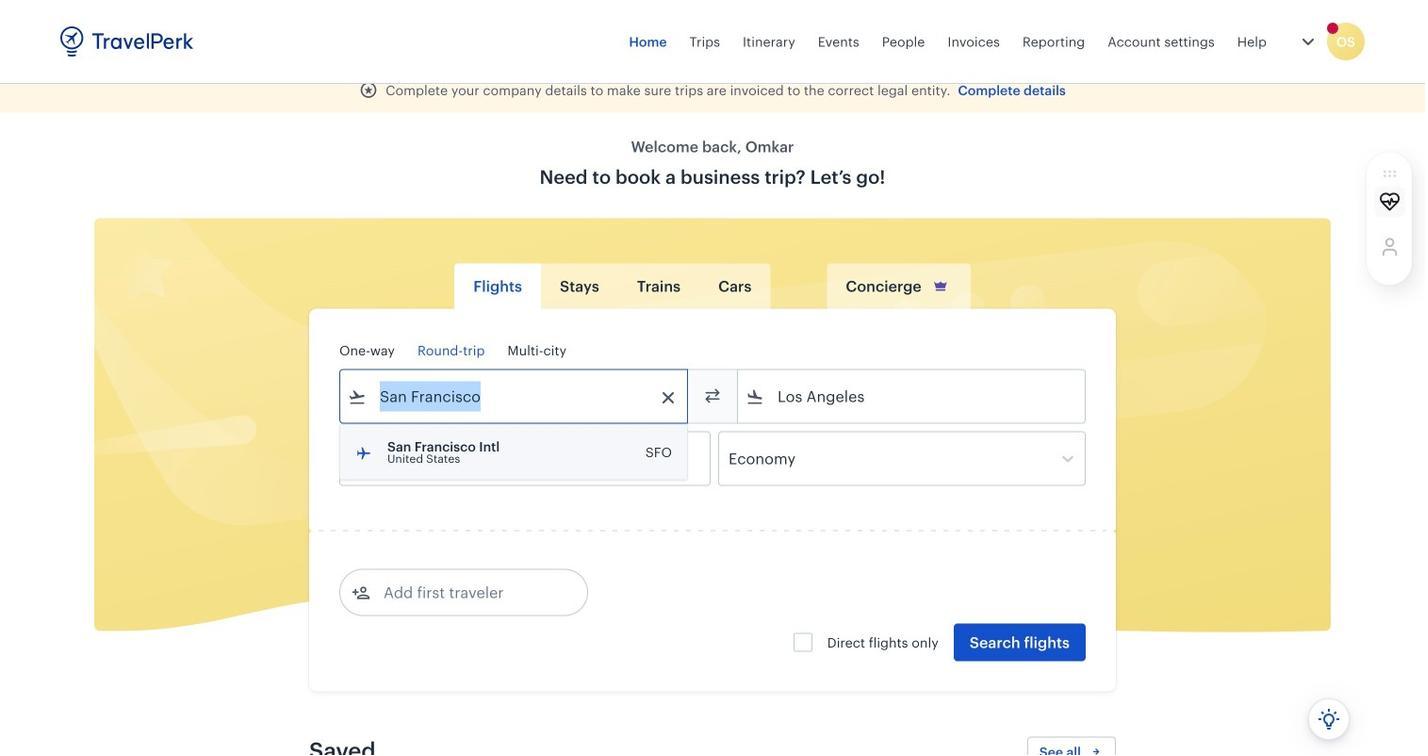 Task type: describe. For each thing, give the bounding box(es) containing it.
To search field
[[765, 381, 1061, 412]]

Depart text field
[[367, 432, 465, 485]]

Add first traveler search field
[[371, 578, 567, 608]]



Task type: locate. For each thing, give the bounding box(es) containing it.
From search field
[[367, 381, 663, 412]]

Return text field
[[479, 432, 577, 485]]



